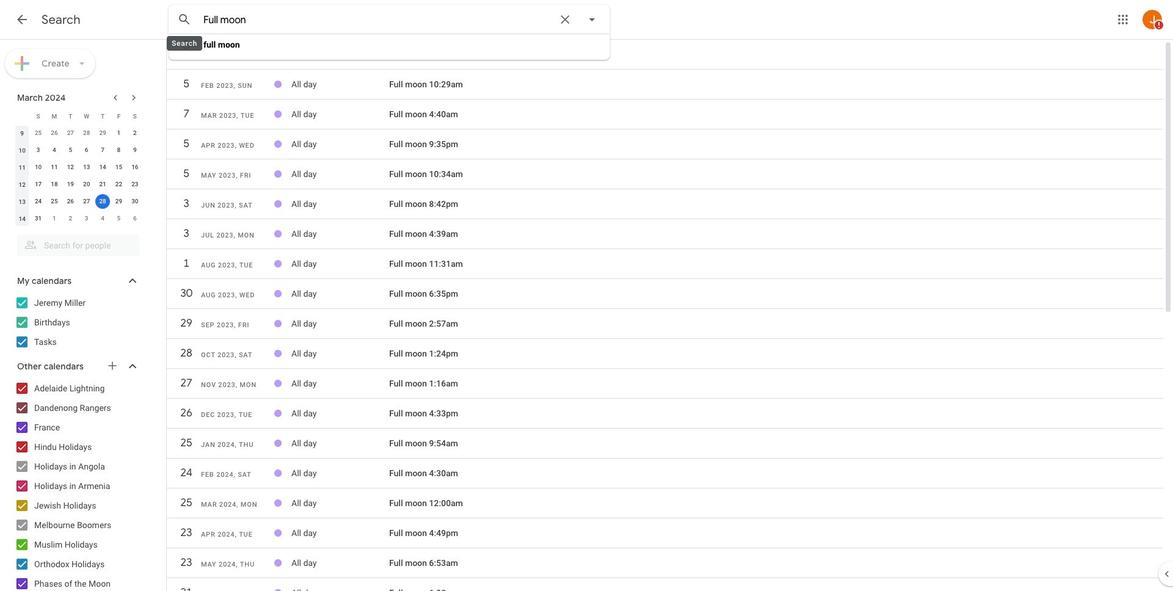 Task type: describe. For each thing, give the bounding box(es) containing it.
my calendars list
[[2, 293, 152, 352]]

6 element
[[79, 143, 94, 158]]

Search text field
[[203, 14, 551, 26]]

28, today element
[[95, 194, 110, 209]]

15 element
[[111, 160, 126, 175]]

other calendars list
[[2, 379, 152, 591]]

10 element
[[31, 160, 46, 175]]

20 element
[[79, 177, 94, 192]]

12 element
[[63, 160, 78, 175]]

21 element
[[95, 177, 110, 192]]

february 25 element
[[31, 126, 46, 141]]

16 element
[[128, 160, 142, 175]]

14 element
[[95, 160, 110, 175]]

search options image
[[580, 7, 604, 32]]

22 element
[[111, 177, 126, 192]]

search image
[[172, 7, 197, 32]]

february 29 element
[[95, 126, 110, 141]]

april 6 element
[[128, 211, 142, 226]]

4 element
[[47, 143, 62, 158]]

2 element
[[128, 126, 142, 141]]

13 element
[[79, 160, 94, 175]]

february 28 element
[[79, 126, 94, 141]]

3 element
[[31, 143, 46, 158]]



Task type: locate. For each thing, give the bounding box(es) containing it.
9 element
[[128, 143, 142, 158]]

row
[[167, 43, 1163, 65], [167, 73, 1163, 95], [167, 103, 1163, 125], [14, 108, 143, 125], [14, 125, 143, 142], [167, 133, 1163, 155], [14, 142, 143, 159], [14, 159, 143, 176], [167, 163, 1163, 185], [14, 176, 143, 193], [14, 193, 143, 210], [167, 193, 1163, 215], [14, 210, 143, 227], [167, 223, 1163, 245], [167, 253, 1163, 275], [167, 283, 1163, 305], [167, 313, 1163, 335], [167, 343, 1163, 365], [167, 373, 1163, 395], [167, 403, 1163, 425], [167, 433, 1163, 455], [167, 463, 1163, 485], [167, 492, 1163, 514], [167, 522, 1163, 544], [167, 552, 1163, 574], [167, 584, 1163, 591]]

30 element
[[128, 194, 142, 209]]

25 element
[[47, 194, 62, 209]]

None search field
[[0, 230, 152, 257]]

11 element
[[47, 160, 62, 175]]

31 element
[[31, 211, 46, 226]]

row group inside march 2024 grid
[[14, 125, 143, 227]]

column header
[[14, 108, 30, 125]]

18 element
[[47, 177, 62, 192]]

april 3 element
[[79, 211, 94, 226]]

24 element
[[31, 194, 46, 209]]

7 element
[[95, 143, 110, 158]]

april 5 element
[[111, 211, 126, 226]]

clear search image
[[553, 7, 577, 32]]

27 element
[[79, 194, 94, 209]]

april 2 element
[[63, 211, 78, 226]]

february 27 element
[[63, 126, 78, 141]]

1 element
[[111, 126, 126, 141]]

17 element
[[31, 177, 46, 192]]

23 element
[[128, 177, 142, 192]]

cell inside march 2024 grid
[[95, 193, 111, 210]]

row group
[[14, 125, 143, 227]]

None search field
[[169, 5, 610, 60]]

8 element
[[111, 143, 126, 158]]

add other calendars image
[[106, 360, 119, 372]]

Search for people text field
[[24, 235, 132, 257]]

heading
[[42, 12, 81, 27]]

february 26 element
[[47, 126, 62, 141]]

march 2024 grid
[[12, 108, 143, 227]]

cell
[[291, 45, 389, 64], [291, 75, 389, 94], [291, 104, 389, 124], [291, 134, 389, 154], [291, 164, 389, 184], [95, 193, 111, 210], [291, 194, 389, 214], [291, 224, 389, 244], [291, 254, 389, 274], [291, 284, 389, 304], [291, 314, 389, 334], [291, 344, 389, 364], [291, 374, 389, 393], [291, 404, 389, 423], [291, 434, 389, 453], [291, 464, 389, 483], [291, 494, 389, 513], [291, 524, 389, 543], [291, 554, 389, 573], [291, 584, 389, 591]]

go back image
[[15, 12, 29, 27]]

29 element
[[111, 194, 126, 209]]

19 element
[[63, 177, 78, 192]]

column header inside march 2024 grid
[[14, 108, 30, 125]]

grid
[[167, 40, 1163, 591]]

april 1 element
[[47, 211, 62, 226]]

april 4 element
[[95, 211, 110, 226]]

26 element
[[63, 194, 78, 209]]

5 element
[[63, 143, 78, 158]]



Task type: vqa. For each thing, say whether or not it's contained in the screenshot.
14 element
yes



